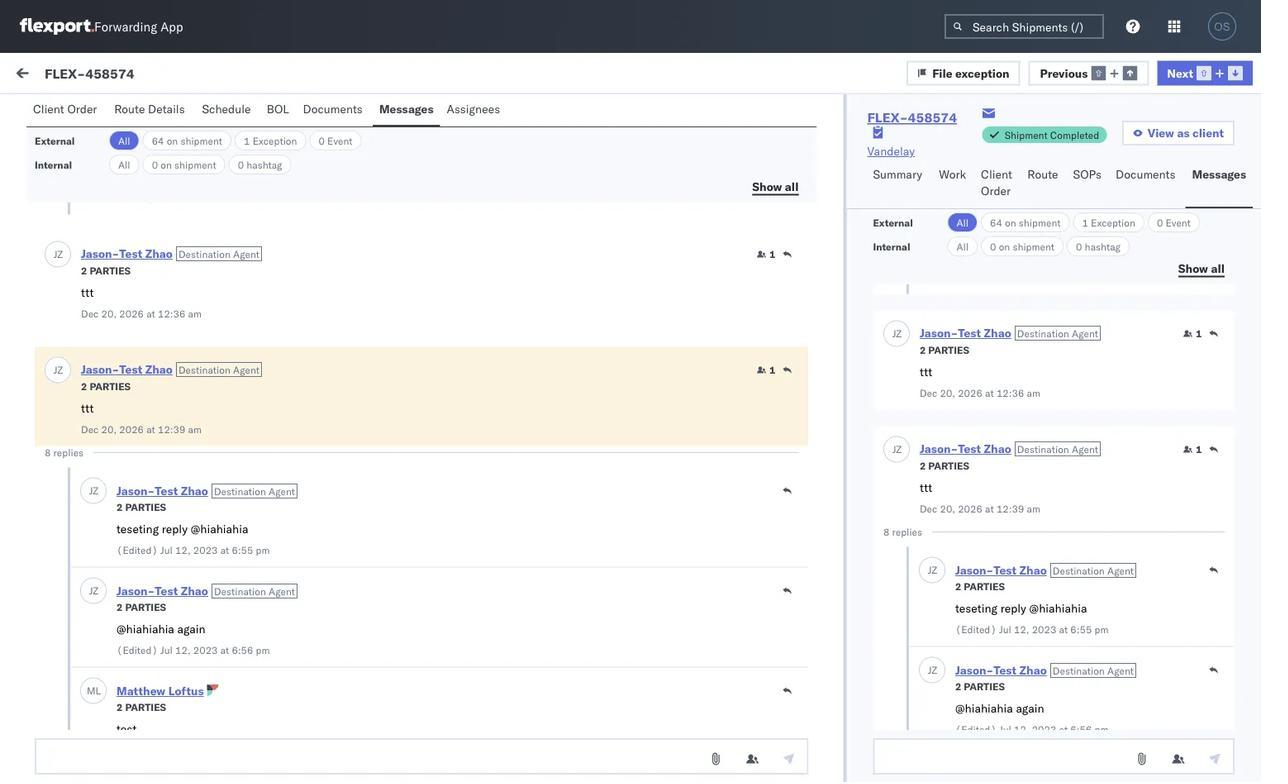 Task type: vqa. For each thing, say whether or not it's contained in the screenshot.
None
no



Task type: describe. For each thing, give the bounding box(es) containing it.
2 flex- 458574 from the top
[[983, 267, 1061, 281]]

1 vertical spatial external
[[35, 134, 75, 147]]

list
[[243, 105, 264, 119]]

route button
[[1022, 160, 1067, 208]]

external inside button
[[26, 105, 70, 119]]

1 vertical spatial 6:56
[[1071, 724, 1092, 736]]

0 vertical spatial documents button
[[297, 94, 373, 127]]

1 vertical spatial messages button
[[1186, 160, 1254, 208]]

am for 12:36
[[547, 192, 565, 207]]

1 vertical spatial reply
[[1001, 601, 1027, 615]]

3 resize handle column header from the left
[[956, 138, 976, 782]]

2 jason-test zhao from the top
[[80, 253, 168, 268]]

am for 12:33
[[547, 341, 565, 356]]

0 horizontal spatial internal
[[35, 158, 72, 171]]

0 vertical spatial order
[[67, 102, 97, 116]]

exception for the top show all button
[[253, 134, 297, 147]]

m
[[87, 685, 96, 697]]

1 horizontal spatial teseting
[[956, 601, 998, 615]]

2026, for 6:39
[[469, 564, 501, 579]]

vandelay link
[[868, 143, 916, 160]]

ttt dec 20, 2026 at 12:35 am
[[117, 170, 237, 205]]

1 horizontal spatial 12:36
[[511, 192, 544, 207]]

1 horizontal spatial ttt dec 20, 2026 at 12:36 am
[[920, 364, 1041, 399]]

1 exception for the top show all button
[[244, 134, 297, 147]]

2 vertical spatial internal
[[874, 240, 911, 253]]

2 resize handle column header from the left
[[680, 138, 700, 782]]

related work item/shipment
[[984, 143, 1113, 156]]

sops
[[1074, 167, 1102, 182]]

1 jason-test zhao from the top
[[80, 179, 168, 194]]

dec inside "ttt dec 20, 2026 at 12:35 am"
[[117, 192, 134, 205]]

linjia
[[62, 654, 92, 669]]

flex-458574 link
[[868, 109, 958, 126]]

my
[[17, 64, 43, 86]]

0 horizontal spatial flex-458574
[[45, 65, 135, 81]]

test msg
[[50, 356, 94, 371]]

0 vertical spatial 6:55
[[232, 545, 253, 557]]

matthew loftus button
[[117, 684, 204, 699]]

no filters applied
[[289, 68, 380, 82]]

0 vertical spatial messages
[[379, 102, 434, 116]]

2 vertical spatial external
[[874, 216, 914, 229]]

64 for the top show all button
[[152, 134, 164, 147]]

2 vertical spatial message
[[51, 143, 91, 156]]

0 vertical spatial teseting
[[117, 522, 159, 536]]

0 horizontal spatial client order button
[[26, 94, 108, 127]]

2023 inside test sep 27, 2023 at 12:43 pm
[[154, 745, 179, 757]]

5 jason-test zhao from the top
[[80, 477, 168, 491]]

12:43
[[193, 745, 221, 757]]

0 horizontal spatial 64 on shipment
[[152, 134, 223, 147]]

1 horizontal spatial replies
[[892, 526, 923, 538]]

view as client button
[[1123, 121, 1236, 146]]

0 horizontal spatial show
[[753, 179, 783, 194]]

schedule button
[[196, 94, 260, 127]]

item/shipment
[[1045, 143, 1113, 156]]

work button
[[933, 160, 975, 208]]

- for dec 20, 2026, 12:33 am pst
[[707, 341, 715, 356]]

client order for "client order" button to the left
[[33, 102, 97, 116]]

12:35
[[193, 192, 221, 205]]

4 jason-test zhao from the top
[[80, 402, 168, 417]]

route details button
[[108, 94, 196, 127]]

internal (0) button
[[104, 98, 186, 130]]

0 horizontal spatial show all
[[753, 179, 799, 194]]

next
[[1168, 66, 1194, 80]]

1 vertical spatial documents button
[[1110, 160, 1186, 208]]

1 resize handle column header from the left
[[404, 138, 424, 782]]

dec 8, 2026, 6:39 pm pst
[[431, 564, 573, 579]]

27,
[[136, 745, 152, 757]]

0 vertical spatial 12:39
[[158, 424, 186, 436]]

Search Shipments (/) text field
[[945, 14, 1105, 39]]

1 exception for the rightmost show all button
[[1083, 216, 1136, 229]]

assignees
[[447, 102, 500, 116]]

1 vertical spatial again
[[1016, 701, 1045, 715]]

filters
[[307, 68, 338, 82]]

schedule
[[202, 102, 251, 116]]

1 horizontal spatial ttt dec 20, 2026 at 12:39 am
[[920, 480, 1041, 515]]

2026 inside "ttt dec 20, 2026 at 12:35 am"
[[155, 192, 179, 205]]

all for the rightmost show all button
[[1212, 261, 1226, 275]]

oct 24, 2023 at 2:53 pm
[[117, 92, 230, 105]]

1 vertical spatial order
[[982, 184, 1012, 198]]

view
[[1148, 126, 1175, 140]]

0 horizontal spatial hashtag
[[247, 158, 282, 171]]

completed
[[1051, 129, 1100, 141]]

sops button
[[1067, 160, 1110, 208]]

internal (0)
[[111, 105, 176, 119]]

1 horizontal spatial client order button
[[975, 160, 1022, 208]]

ttt inside "ttt dec 20, 2026 at 12:35 am"
[[117, 170, 129, 184]]

client order for rightmost "client order" button
[[982, 167, 1013, 198]]

0 vertical spatial messages button
[[373, 94, 440, 127]]

matthew
[[117, 684, 166, 699]]

work inside "work" 'button'
[[940, 167, 967, 182]]

0 event for the top show all button
[[319, 134, 353, 147]]

import
[[123, 68, 157, 82]]

0 vertical spatial 6:56
[[232, 645, 253, 657]]

1 vertical spatial 8 replies
[[884, 526, 923, 538]]

dec 20, 2026, 12:36 am pst
[[431, 192, 588, 207]]

1 horizontal spatial hashtag
[[1086, 240, 1121, 253]]

1 vertical spatial 6:55
[[1071, 624, 1092, 636]]

1 vertical spatial teseting reply @hiahiahia (edited)  jul 12, 2023 at 6:55 pm
[[956, 601, 1109, 636]]

exception
[[956, 66, 1010, 80]]

0 vertical spatial ttt dec 20, 2026 at 12:39 am
[[81, 401, 202, 436]]

external (0) button
[[20, 98, 104, 130]]

0 horizontal spatial 8 replies
[[45, 447, 84, 459]]

message list button
[[186, 98, 270, 130]]

dec 20, 2026, 12:33 am pst
[[431, 341, 588, 356]]

5 flex- 458574 from the top
[[983, 490, 1061, 504]]

bol
[[267, 102, 289, 116]]

1 vertical spatial messages
[[1193, 167, 1247, 182]]

message (0)
[[201, 68, 271, 82]]

0 event for the rightmost show all button
[[1158, 216, 1192, 229]]

os button
[[1204, 7, 1242, 45]]

1 vertical spatial flex-458574
[[868, 109, 958, 126]]

summary button
[[867, 160, 933, 208]]

as
[[1178, 126, 1190, 140]]

0 vertical spatial reply
[[162, 522, 188, 536]]

at inside test sep 27, 2023 at 12:43 pm
[[181, 745, 190, 757]]

12:33
[[511, 341, 544, 356]]

l
[[96, 685, 101, 697]]

0 horizontal spatial 8
[[45, 447, 51, 459]]

24,
[[135, 92, 151, 105]]

oct
[[117, 92, 133, 105]]

m l
[[87, 685, 101, 697]]

details
[[148, 102, 185, 116]]

work for my
[[47, 64, 90, 86]]

forwarding app link
[[20, 18, 183, 35]]

7 flex- 458574 from the top
[[983, 639, 1061, 653]]

8 jason-test zhao from the top
[[80, 700, 168, 715]]

2:53
[[192, 92, 213, 105]]

shipment
[[1005, 129, 1048, 141]]

(0) for message (0)
[[249, 68, 271, 82]]

test up tao
[[50, 505, 70, 520]]

summary
[[874, 167, 923, 182]]

8 flex- 458574 from the top
[[983, 713, 1061, 728]]

ttttt
[[50, 729, 71, 743]]

os
[[1215, 20, 1231, 33]]

1 vertical spatial 12:39
[[997, 503, 1025, 515]]

1 horizontal spatial show all
[[1179, 261, 1226, 275]]

1 vertical spatial 0 hashtag
[[1077, 240, 1121, 253]]

1 horizontal spatial @hiahiahia again (edited)  jul 12, 2023 at 6:56 pm
[[956, 701, 1109, 736]]

file exception
[[933, 66, 1010, 80]]

1 vertical spatial 8
[[884, 526, 890, 538]]



Task type: locate. For each thing, give the bounding box(es) containing it.
replies
[[53, 447, 84, 459], [892, 526, 923, 538]]

z
[[60, 181, 64, 191], [57, 248, 63, 261], [60, 255, 64, 266], [896, 327, 902, 339], [57, 364, 63, 376], [60, 404, 64, 415], [896, 443, 902, 455], [93, 485, 99, 497], [932, 564, 937, 576], [93, 585, 99, 597], [932, 664, 937, 676]]

forwarding app
[[94, 19, 183, 34]]

0 horizontal spatial teseting
[[117, 522, 159, 536]]

(0) for external (0)
[[73, 105, 94, 119]]

2 horizontal spatial 12:36
[[997, 387, 1025, 399]]

8,
[[455, 564, 466, 579]]

external down external (0) button
[[35, 134, 75, 147]]

0 vertical spatial flex-458574
[[45, 65, 135, 81]]

2 horizontal spatial internal
[[874, 240, 911, 253]]

2026,
[[476, 192, 508, 207], [476, 341, 508, 356], [469, 564, 501, 579]]

documents button down "view"
[[1110, 160, 1186, 208]]

20, inside "ttt dec 20, 2026 at 12:35 am"
[[137, 192, 152, 205]]

pm inside test sep 27, 2023 at 12:43 pm
[[223, 745, 237, 757]]

j
[[54, 248, 57, 261], [56, 255, 60, 266], [893, 327, 896, 339], [54, 364, 57, 376], [893, 443, 896, 455], [89, 485, 93, 497], [928, 564, 932, 576], [89, 585, 93, 597], [928, 664, 932, 676]]

0 vertical spatial 2026,
[[476, 192, 508, 207]]

0 vertical spatial replies
[[53, 447, 84, 459]]

3 - from the top
[[707, 564, 715, 579]]

documents for topmost documents 'button'
[[303, 102, 363, 116]]

4 resize handle column header from the left
[[1232, 138, 1252, 782]]

0 horizontal spatial messages
[[379, 102, 434, 116]]

test
[[155, 132, 178, 146], [117, 179, 139, 194], [119, 247, 142, 261], [117, 253, 139, 268], [958, 326, 981, 340], [117, 328, 139, 342], [119, 363, 142, 377], [117, 402, 139, 417], [958, 442, 981, 456], [117, 477, 139, 491], [155, 484, 178, 499], [117, 551, 139, 566], [994, 563, 1017, 578], [155, 584, 178, 599], [117, 626, 139, 640], [95, 654, 118, 669], [994, 663, 1017, 678], [117, 700, 139, 715]]

0 vertical spatial again
[[177, 622, 206, 636]]

app
[[161, 19, 183, 34]]

0 vertical spatial external
[[26, 105, 70, 119]]

route
[[114, 102, 145, 116], [1028, 167, 1059, 182]]

0 horizontal spatial 6:55
[[232, 545, 253, 557]]

(0) down "oct 24, 2023 at 2:53 pm"
[[154, 105, 176, 119]]

message
[[201, 68, 249, 82], [192, 105, 241, 119], [51, 143, 91, 156]]

0 vertical spatial 1 exception
[[244, 134, 297, 147]]

0 vertical spatial client order
[[33, 102, 97, 116]]

message up 2:53
[[201, 68, 249, 82]]

import work button
[[116, 53, 194, 98]]

1 vertical spatial event
[[1166, 216, 1192, 229]]

0 horizontal spatial again
[[177, 622, 206, 636]]

0 vertical spatial event
[[328, 134, 353, 147]]

at inside "ttt dec 20, 2026 at 12:35 am"
[[182, 192, 191, 205]]

2026, for 12:33
[[476, 341, 508, 356]]

internal down oct
[[111, 105, 151, 119]]

flex-458574 up oct
[[45, 65, 135, 81]]

2 horizontal spatial (0)
[[249, 68, 271, 82]]

show all button
[[743, 174, 809, 199], [1169, 256, 1236, 281]]

external (0)
[[26, 105, 94, 119]]

loftus
[[168, 684, 204, 699]]

1 horizontal spatial 1 exception
[[1083, 216, 1136, 229]]

2 vertical spatial 2026,
[[469, 564, 501, 579]]

forwarding
[[94, 19, 157, 34]]

show
[[753, 179, 783, 194], [1179, 261, 1209, 275]]

jason-
[[117, 132, 155, 146], [80, 179, 117, 194], [81, 247, 119, 261], [80, 253, 117, 268], [920, 326, 958, 340], [80, 328, 117, 342], [81, 363, 119, 377], [80, 402, 117, 417], [920, 442, 958, 456], [80, 477, 117, 491], [117, 484, 155, 499], [80, 551, 117, 566], [956, 563, 994, 578], [117, 584, 155, 599], [80, 626, 117, 640], [956, 663, 994, 678], [80, 700, 117, 715]]

route for route
[[1028, 167, 1059, 182]]

1 horizontal spatial teseting reply @hiahiahia (edited)  jul 12, 2023 at 6:55 pm
[[956, 601, 1109, 636]]

0 on shipment up 12:35
[[152, 158, 216, 171]]

1 button
[[757, 248, 776, 261], [1183, 327, 1202, 340], [757, 364, 776, 377], [1183, 443, 1202, 456]]

client order down my work
[[33, 102, 97, 116]]

(0) left no
[[249, 68, 271, 82]]

1 horizontal spatial reply
[[1001, 601, 1027, 615]]

1 horizontal spatial show all button
[[1169, 256, 1236, 281]]

liu
[[84, 580, 103, 594]]

(0) inside button
[[154, 105, 176, 119]]

0 horizontal spatial all
[[786, 179, 799, 194]]

0 vertical spatial show
[[753, 179, 783, 194]]

ttt dec 20, 2026 at 12:36 am
[[81, 285, 202, 320], [920, 364, 1041, 399]]

test inside test sep 27, 2023 at 12:43 pm
[[117, 722, 137, 736]]

linjia test
[[62, 654, 118, 669]]

0 vertical spatial teseting reply @hiahiahia (edited)  jul 12, 2023 at 6:55 pm
[[117, 522, 270, 557]]

work up "oct 24, 2023 at 2:53 pm"
[[160, 68, 188, 82]]

1 vertical spatial internal
[[35, 158, 72, 171]]

1 horizontal spatial work
[[1021, 143, 1043, 156]]

test down test msg
[[50, 431, 70, 445]]

2 - from the top
[[707, 341, 715, 356]]

bol button
[[260, 94, 297, 127]]

client down my work
[[33, 102, 64, 116]]

messages button down applied
[[373, 94, 440, 127]]

1 horizontal spatial 64
[[991, 216, 1003, 229]]

tao
[[62, 580, 81, 594]]

shipment completed
[[1005, 129, 1100, 141]]

1 exception down bol button
[[244, 134, 297, 147]]

message down external (0) button
[[51, 143, 91, 156]]

2 parties
[[117, 149, 166, 162], [81, 265, 131, 277], [920, 344, 970, 356], [81, 381, 131, 393], [920, 460, 970, 472], [117, 502, 166, 514], [956, 581, 1005, 593], [117, 602, 166, 614], [956, 681, 1005, 693], [117, 702, 166, 714]]

0 vertical spatial message
[[201, 68, 249, 82]]

0 hashtag
[[238, 158, 282, 171], [1077, 240, 1121, 253]]

message list
[[192, 105, 264, 119]]

my work
[[17, 64, 90, 86]]

0 vertical spatial client order button
[[26, 94, 108, 127]]

1 vertical spatial hashtag
[[1086, 240, 1121, 253]]

internal
[[111, 105, 151, 119], [35, 158, 72, 171], [874, 240, 911, 253]]

work down shipment
[[1021, 143, 1043, 156]]

1 horizontal spatial exception
[[1092, 216, 1136, 229]]

route inside button
[[114, 102, 145, 116]]

internal inside internal (0) button
[[111, 105, 151, 119]]

messages button
[[373, 94, 440, 127], [1186, 160, 1254, 208]]

messages down applied
[[379, 102, 434, 116]]

message down 2:53
[[192, 105, 241, 119]]

import work
[[123, 68, 188, 82]]

related
[[984, 143, 1019, 156]]

2 parties button
[[117, 148, 166, 162], [81, 263, 131, 278], [920, 342, 970, 357], [81, 379, 131, 394], [920, 458, 970, 473], [117, 500, 166, 514], [956, 579, 1005, 593], [117, 600, 166, 614], [956, 679, 1005, 693], [117, 700, 166, 715]]

1 exception down sops button
[[1083, 216, 1136, 229]]

message inside button
[[192, 105, 241, 119]]

1 vertical spatial client
[[982, 167, 1013, 182]]

0 vertical spatial exception
[[253, 134, 297, 147]]

0 vertical spatial 64
[[152, 134, 164, 147]]

0 horizontal spatial ttt dec 20, 2026 at 12:36 am
[[81, 285, 202, 320]]

3 flex- 458574 from the top
[[983, 341, 1061, 356]]

documents down "view"
[[1117, 167, 1176, 182]]

test left 'msg'
[[50, 356, 70, 371]]

0 horizontal spatial @hiahiahia again (edited)  jul 12, 2023 at 6:56 pm
[[117, 622, 270, 657]]

vandelay
[[868, 144, 916, 158]]

0 horizontal spatial ttt dec 20, 2026 at 12:39 am
[[81, 401, 202, 436]]

all button
[[109, 131, 139, 151], [109, 155, 139, 174], [948, 213, 978, 232], [948, 237, 978, 256]]

external down my work
[[26, 105, 70, 119]]

flex-458574 up the vandelay
[[868, 109, 958, 126]]

1 vertical spatial work
[[1021, 143, 1043, 156]]

client order
[[33, 102, 97, 116], [982, 167, 1013, 198]]

2 vertical spatial 12:36
[[997, 387, 1025, 399]]

0 horizontal spatial messages button
[[373, 94, 440, 127]]

sep
[[117, 745, 134, 757]]

internal down external (0) button
[[35, 158, 72, 171]]

0 horizontal spatial 64
[[152, 134, 164, 147]]

test up sep
[[117, 722, 137, 736]]

(0)
[[249, 68, 271, 82], [73, 105, 94, 119], [154, 105, 176, 119]]

client order down related
[[982, 167, 1013, 198]]

file
[[933, 66, 953, 80]]

64 on shipment down route button on the right of the page
[[991, 216, 1061, 229]]

route for route details
[[114, 102, 145, 116]]

1
[[244, 134, 250, 147], [1083, 216, 1089, 229], [770, 249, 776, 261], [1196, 327, 1202, 340], [770, 364, 776, 377], [1196, 443, 1202, 456]]

0 horizontal spatial documents button
[[297, 94, 373, 127]]

internal down summary button
[[874, 240, 911, 253]]

work for related
[[1021, 143, 1043, 156]]

3 jason-test zhao from the top
[[80, 328, 168, 342]]

@hiahiahia
[[191, 522, 249, 536], [1030, 601, 1087, 615], [117, 622, 174, 636], [956, 701, 1013, 715]]

6 flex- 458574 from the top
[[983, 564, 1061, 579]]

work up external (0)
[[47, 64, 90, 86]]

assignees button
[[440, 94, 510, 127]]

ttt dec 20, 2026 at 12:39 am
[[81, 401, 202, 436], [920, 480, 1041, 515]]

6:56
[[232, 645, 253, 657], [1071, 724, 1092, 736]]

1 horizontal spatial 0 on shipment
[[991, 240, 1055, 253]]

1 horizontal spatial documents button
[[1110, 160, 1186, 208]]

64 down related
[[991, 216, 1003, 229]]

1 horizontal spatial 6:56
[[1071, 724, 1092, 736]]

0 vertical spatial 64 on shipment
[[152, 134, 223, 147]]

0 hashtag down sops button
[[1077, 240, 1121, 253]]

1 vertical spatial ttt dec 20, 2026 at 12:39 am
[[920, 480, 1041, 515]]

all
[[118, 134, 130, 147], [118, 158, 130, 171], [957, 216, 969, 229], [957, 240, 969, 253]]

1 vertical spatial all
[[1212, 261, 1226, 275]]

1 vertical spatial route
[[1028, 167, 1059, 182]]

None text field
[[35, 739, 809, 775]]

1 vertical spatial -
[[707, 341, 715, 356]]

0 vertical spatial hashtag
[[247, 158, 282, 171]]

1 vertical spatial show
[[1179, 261, 1209, 275]]

1 am from the top
[[547, 192, 565, 207]]

None text field
[[874, 739, 1236, 775]]

2026, for 12:36
[[476, 192, 508, 207]]

1 horizontal spatial 12:39
[[997, 503, 1025, 515]]

0 horizontal spatial 0 hashtag
[[238, 158, 282, 171]]

route details
[[114, 102, 185, 116]]

0 horizontal spatial show all button
[[743, 174, 809, 199]]

0 horizontal spatial event
[[328, 134, 353, 147]]

jason-test zhao button
[[117, 132, 208, 146], [81, 247, 173, 261], [920, 326, 1012, 340], [81, 363, 173, 377], [920, 442, 1012, 456], [117, 484, 208, 499], [956, 563, 1047, 578], [117, 584, 208, 599], [956, 663, 1047, 678]]

reply
[[162, 522, 188, 536], [1001, 601, 1027, 615]]

j z
[[54, 248, 63, 261], [56, 255, 64, 266], [893, 327, 902, 339], [54, 364, 63, 376], [893, 443, 902, 455], [89, 485, 99, 497], [928, 564, 937, 576], [89, 585, 99, 597], [928, 664, 937, 676]]

external down summary button
[[874, 216, 914, 229]]

order left oct
[[67, 102, 97, 116]]

teseting reply @hiahiahia (edited)  jul 12, 2023 at 6:55 pm
[[117, 522, 270, 557], [956, 601, 1109, 636]]

(0) for internal (0)
[[154, 105, 176, 119]]

1 horizontal spatial 0 event
[[1158, 216, 1192, 229]]

8 replies
[[45, 447, 84, 459], [884, 526, 923, 538]]

previous button
[[1029, 61, 1150, 85]]

agent
[[269, 133, 295, 145], [233, 248, 260, 260], [1072, 327, 1099, 339], [233, 364, 260, 376], [1072, 443, 1099, 455], [269, 485, 295, 498], [1108, 564, 1134, 577], [269, 585, 295, 598], [1108, 664, 1134, 677]]

message for (0)
[[201, 68, 249, 82]]

- for dec 8, 2026, 6:39 pm pst
[[707, 564, 715, 579]]

64 on shipment down details
[[152, 134, 223, 147]]

exception down bol button
[[253, 134, 297, 147]]

hashtag down sops button
[[1086, 240, 1121, 253]]

exception down sops button
[[1092, 216, 1136, 229]]

client order button
[[26, 94, 108, 127], [975, 160, 1022, 208]]

1 horizontal spatial event
[[1166, 216, 1192, 229]]

event
[[328, 134, 353, 147], [1166, 216, 1192, 229]]

1 horizontal spatial all
[[1212, 261, 1226, 275]]

0 on shipment
[[152, 158, 216, 171], [991, 240, 1055, 253]]

0 vertical spatial route
[[114, 102, 145, 116]]

all for the top show all button
[[786, 179, 799, 194]]

dec
[[117, 192, 134, 205], [431, 192, 452, 207], [81, 308, 99, 320], [431, 341, 452, 356], [920, 387, 938, 399], [81, 424, 99, 436], [920, 503, 938, 515], [431, 564, 452, 579]]

1 vertical spatial 0 on shipment
[[991, 240, 1055, 253]]

6:39
[[504, 564, 529, 579]]

0 horizontal spatial documents
[[303, 102, 363, 116]]

1 vertical spatial show all
[[1179, 261, 1226, 275]]

0 horizontal spatial replies
[[53, 447, 84, 459]]

client order button down my work
[[26, 94, 108, 127]]

12,
[[175, 545, 191, 557], [1014, 624, 1030, 636], [175, 645, 191, 657], [1014, 724, 1030, 736]]

458574
[[85, 65, 135, 81], [909, 109, 958, 126], [1018, 192, 1061, 207], [1018, 267, 1061, 281], [1018, 341, 1061, 356], [1018, 416, 1061, 430], [1018, 490, 1061, 504], [1018, 564, 1061, 579], [1018, 639, 1061, 653], [1018, 713, 1061, 728]]

2 am from the top
[[547, 341, 565, 356]]

pst for dec 20, 2026, 12:36 am pst
[[568, 192, 588, 207]]

previous
[[1041, 66, 1089, 80]]

0 vertical spatial am
[[547, 192, 565, 207]]

0 on shipment for the rightmost show all button
[[991, 240, 1055, 253]]

(0) down my work
[[73, 105, 94, 119]]

hashtag down list
[[247, 158, 282, 171]]

pst for dec 8, 2026, 6:39 pm pst
[[553, 564, 573, 579]]

1 horizontal spatial messages
[[1193, 167, 1247, 182]]

work inside import work button
[[160, 68, 188, 82]]

test sep 27, 2023 at 12:43 pm
[[117, 722, 237, 757]]

- for dec 20, 2026, 12:36 am pst
[[707, 192, 715, 207]]

client
[[1193, 126, 1225, 140]]

exception
[[253, 134, 297, 147], [1092, 216, 1136, 229]]

(0) inside button
[[73, 105, 94, 119]]

route inside button
[[1028, 167, 1059, 182]]

next button
[[1158, 61, 1254, 85]]

message for list
[[192, 105, 241, 119]]

work
[[47, 64, 90, 86], [1021, 143, 1043, 156]]

flexport. image
[[20, 18, 94, 35]]

0 horizontal spatial 1 exception
[[244, 134, 297, 147]]

6 jason-test zhao from the top
[[80, 551, 168, 566]]

0 horizontal spatial client
[[33, 102, 64, 116]]

test
[[50, 356, 70, 371], [50, 431, 70, 445], [50, 505, 70, 520], [117, 722, 137, 736]]

documents down no filters applied
[[303, 102, 363, 116]]

no
[[289, 68, 304, 82]]

6:55
[[232, 545, 253, 557], [1071, 624, 1092, 636]]

work right summary button
[[940, 167, 967, 182]]

7 jason-test zhao from the top
[[80, 626, 168, 640]]

64 for the rightmost show all button
[[991, 216, 1003, 229]]

am inside "ttt dec 20, 2026 at 12:35 am"
[[224, 192, 237, 205]]

order down related
[[982, 184, 1012, 198]]

applied
[[341, 68, 380, 82]]

0 hashtag down list
[[238, 158, 282, 171]]

client order button down related
[[975, 160, 1022, 208]]

1 horizontal spatial route
[[1028, 167, 1059, 182]]

pst for dec 20, 2026, 12:33 am pst
[[568, 341, 588, 356]]

0 vertical spatial 0 hashtag
[[238, 158, 282, 171]]

1 - from the top
[[707, 192, 715, 207]]

documents for bottom documents 'button'
[[1117, 167, 1176, 182]]

0 horizontal spatial (0)
[[73, 105, 94, 119]]

0 vertical spatial ttt dec 20, 2026 at 12:36 am
[[81, 285, 202, 320]]

messages button down 'client'
[[1186, 160, 1254, 208]]

0 horizontal spatial 12:39
[[158, 424, 186, 436]]

msg
[[73, 356, 94, 371]]

teseting
[[117, 522, 159, 536], [956, 601, 998, 615]]

0 on shipment down route button on the right of the page
[[991, 240, 1055, 253]]

view as client
[[1148, 126, 1225, 140]]

0 vertical spatial show all button
[[743, 174, 809, 199]]

documents button down no filters applied
[[297, 94, 373, 127]]

0 vertical spatial work
[[47, 64, 90, 86]]

0 vertical spatial -
[[707, 192, 715, 207]]

client down related
[[982, 167, 1013, 182]]

2 vertical spatial pst
[[553, 564, 573, 579]]

1 vertical spatial 12:36
[[158, 308, 186, 320]]

exception for the rightmost show all button
[[1092, 216, 1136, 229]]

1 horizontal spatial client order
[[982, 167, 1013, 198]]

messages down 'client'
[[1193, 167, 1247, 182]]

matthew loftus
[[117, 684, 204, 699]]

1 horizontal spatial 8
[[884, 526, 890, 538]]

1 flex- 458574 from the top
[[983, 192, 1061, 207]]

flex-458574
[[45, 65, 135, 81], [868, 109, 958, 126]]

pm
[[532, 564, 550, 579]]

4 flex- 458574 from the top
[[983, 416, 1061, 430]]

0 vertical spatial client
[[33, 102, 64, 116]]

(edited)
[[117, 545, 158, 557], [956, 624, 997, 636], [117, 645, 158, 657], [956, 724, 997, 736]]

hashtag
[[247, 158, 282, 171], [1086, 240, 1121, 253]]

1 vertical spatial work
[[940, 167, 967, 182]]

-
[[707, 192, 715, 207], [707, 341, 715, 356], [707, 564, 715, 579]]

1 horizontal spatial 64 on shipment
[[991, 216, 1061, 229]]

resize handle column header
[[404, 138, 424, 782], [680, 138, 700, 782], [956, 138, 976, 782], [1232, 138, 1252, 782]]

64 down internal (0) button
[[152, 134, 164, 147]]

tao liu
[[62, 580, 103, 594]]

0 on shipment for the top show all button
[[152, 158, 216, 171]]



